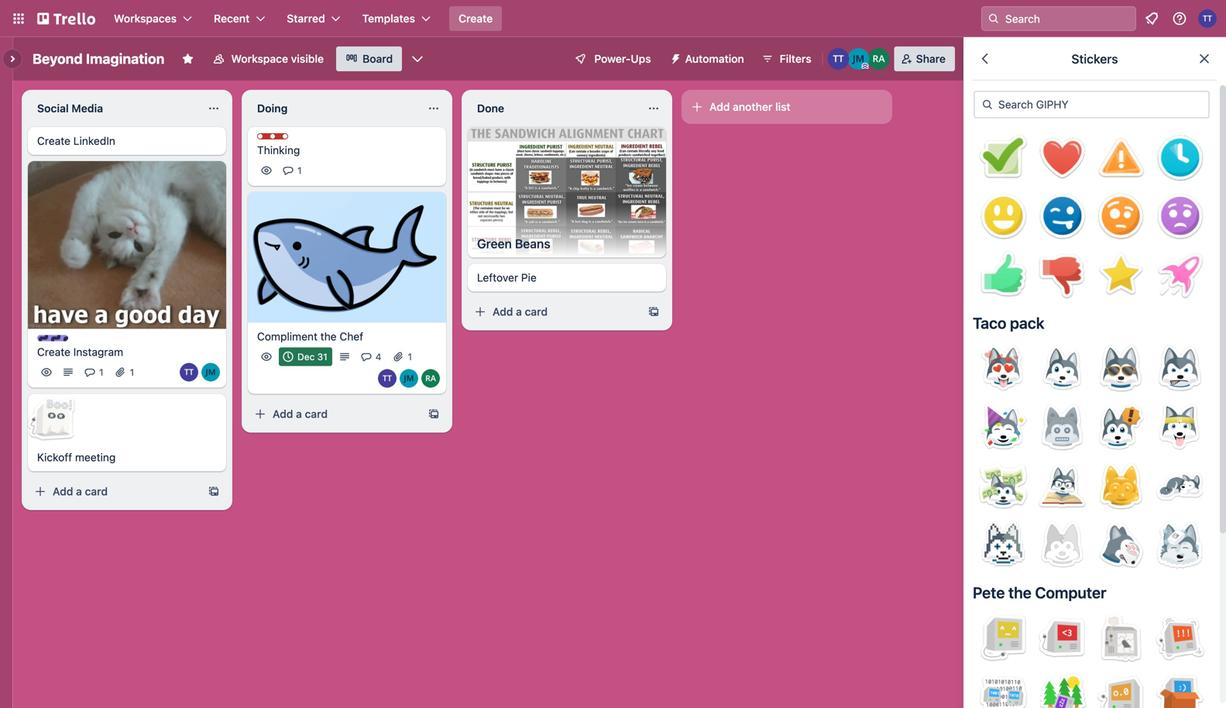 Task type: describe. For each thing, give the bounding box(es) containing it.
filters
[[780, 52, 812, 65]]

color: purple, title: none image
[[37, 335, 68, 341]]

recent
[[214, 12, 250, 25]]

jeremy miller (jeremymiller198) image
[[201, 363, 220, 382]]

card for done
[[525, 305, 548, 318]]

board
[[363, 52, 393, 65]]

a for done
[[516, 305, 522, 318]]

create from template… image
[[428, 408, 440, 420]]

1 right 4
[[408, 351, 412, 362]]

beans
[[515, 236, 551, 251]]

color: bold red, title: "thoughts" element
[[257, 133, 315, 145]]

dec
[[298, 351, 315, 362]]

list
[[776, 100, 791, 113]]

board link
[[336, 46, 402, 71]]

create for create instagram
[[37, 346, 70, 359]]

green beans link
[[468, 230, 666, 258]]

workspace
[[231, 52, 288, 65]]

Board name text field
[[25, 46, 172, 71]]

add for social media
[[53, 485, 73, 498]]

create instagram link
[[37, 345, 217, 360]]

open information menu image
[[1172, 11, 1188, 26]]

ruby anderson (rubyanderson7) image
[[868, 48, 890, 70]]

card for doing
[[305, 408, 328, 420]]

beyond
[[33, 50, 83, 67]]

add for doing
[[273, 408, 293, 420]]

the for pete
[[1009, 583, 1032, 602]]

pete
[[973, 583, 1005, 602]]

computer
[[1036, 583, 1107, 602]]

customize views image
[[410, 51, 426, 67]]

add a card button for doing
[[248, 402, 422, 427]]

4
[[376, 351, 382, 362]]

create from template… image for social media
[[208, 486, 220, 498]]

stickers
[[1072, 52, 1118, 66]]

dec 31
[[298, 351, 328, 362]]

meeting
[[75, 451, 116, 464]]

social
[[37, 102, 69, 115]]

social media
[[37, 102, 103, 115]]

card for social media
[[85, 485, 108, 498]]

add a card for doing
[[273, 408, 328, 420]]

leftover
[[477, 271, 518, 284]]

add a card for social media
[[53, 485, 108, 498]]

add another list button
[[682, 90, 893, 124]]

jeremy miller (jeremymiller198) image for ruby anderson (rubyanderson7) icon
[[400, 369, 418, 388]]

thinking
[[257, 144, 300, 157]]

1 down thoughts thinking
[[298, 165, 302, 176]]

instagram
[[73, 346, 123, 359]]

chef
[[340, 330, 363, 343]]

workspaces
[[114, 12, 177, 25]]

primary element
[[0, 0, 1227, 37]]

workspace visible
[[231, 52, 324, 65]]

terry turtle (terryturtle) image
[[828, 48, 850, 70]]

starred button
[[278, 6, 350, 31]]

done
[[477, 102, 504, 115]]

add for done
[[493, 305, 513, 318]]

31
[[317, 351, 328, 362]]

sm image inside automation button
[[664, 46, 685, 68]]

pack
[[1010, 314, 1045, 332]]

compliment
[[257, 330, 318, 343]]

pete ghost image
[[27, 394, 76, 444]]

1 down create instagram "link"
[[130, 367, 134, 378]]

share button
[[895, 46, 955, 71]]



Task type: vqa. For each thing, say whether or not it's contained in the screenshot.
middle james peterson (jamespeterson93) icon
no



Task type: locate. For each thing, give the bounding box(es) containing it.
filters button
[[757, 46, 816, 71]]

add inside button
[[710, 100, 730, 113]]

add a card down pie
[[493, 305, 548, 318]]

compliment the chef link
[[257, 329, 437, 344]]

2 horizontal spatial card
[[525, 305, 548, 318]]

0 horizontal spatial jeremy miller (jeremymiller198) image
[[400, 369, 418, 388]]

Social Media text field
[[28, 96, 198, 121]]

add a card button
[[468, 300, 642, 324], [248, 402, 422, 427], [28, 479, 201, 504]]

create from template… image
[[648, 306, 660, 318], [208, 486, 220, 498]]

2 horizontal spatial add a card button
[[468, 300, 642, 324]]

a
[[516, 305, 522, 318], [296, 408, 302, 420], [76, 485, 82, 498]]

doing
[[257, 102, 288, 115]]

terry turtle (terryturtle) image down 4
[[378, 369, 397, 388]]

2 horizontal spatial terry turtle (terryturtle) image
[[1199, 9, 1217, 28]]

2 horizontal spatial add a card
[[493, 305, 548, 318]]

0 vertical spatial sm image
[[664, 46, 685, 68]]

add a card down the kickoff meeting
[[53, 485, 108, 498]]

add another list
[[710, 100, 791, 113]]

Search GIPHY text field
[[974, 91, 1210, 119]]

search image
[[988, 12, 1000, 25]]

terry turtle (terryturtle) image
[[1199, 9, 1217, 28], [180, 363, 198, 382], [378, 369, 397, 388]]

add left another
[[710, 100, 730, 113]]

card
[[525, 305, 548, 318], [305, 408, 328, 420], [85, 485, 108, 498]]

starred
[[287, 12, 325, 25]]

card down pie
[[525, 305, 548, 318]]

a for social media
[[76, 485, 82, 498]]

add a card button down 31
[[248, 402, 422, 427]]

1 vertical spatial add a card button
[[248, 402, 422, 427]]

a down pie
[[516, 305, 522, 318]]

a down the kickoff meeting
[[76, 485, 82, 498]]

taco pack
[[973, 314, 1045, 332]]

2 vertical spatial add a card
[[53, 485, 108, 498]]

jeremy miller (jeremymiller198) image for ruby anderson (rubyanderson7) image
[[848, 48, 870, 70]]

create from template… image for done
[[648, 306, 660, 318]]

1 vertical spatial create
[[37, 134, 70, 147]]

1 horizontal spatial create from template… image
[[648, 306, 660, 318]]

add down leftover pie
[[493, 305, 513, 318]]

Dec 31 checkbox
[[279, 347, 332, 366]]

jeremy miller (jeremymiller198) image right filters
[[848, 48, 870, 70]]

card down meeting
[[85, 485, 108, 498]]

create linkedin link
[[37, 133, 217, 149]]

templates button
[[353, 6, 440, 31]]

power-ups
[[595, 52, 651, 65]]

0 horizontal spatial add a card button
[[28, 479, 201, 504]]

back to home image
[[37, 6, 95, 31]]

kickoff meeting link
[[37, 450, 217, 465]]

add a card button for social media
[[28, 479, 201, 504]]

automation button
[[664, 46, 754, 71]]

green
[[477, 236, 512, 251]]

add a card button down kickoff meeting link
[[28, 479, 201, 504]]

1 vertical spatial sm image
[[980, 97, 996, 112]]

1 horizontal spatial a
[[296, 408, 302, 420]]

linkedin
[[73, 134, 115, 147]]

1 vertical spatial a
[[296, 408, 302, 420]]

the up 31
[[321, 330, 337, 343]]

1 horizontal spatial add a card
[[273, 408, 328, 420]]

automation
[[685, 52, 744, 65]]

jeremy miller (jeremymiller198) image
[[848, 48, 870, 70], [400, 369, 418, 388]]

1 horizontal spatial add a card button
[[248, 402, 422, 427]]

workspace visible button
[[203, 46, 333, 71]]

1 horizontal spatial jeremy miller (jeremymiller198) image
[[848, 48, 870, 70]]

jeremy miller (jeremymiller198) image left ruby anderson (rubyanderson7) icon
[[400, 369, 418, 388]]

add down dec 31 "checkbox"
[[273, 408, 293, 420]]

terry turtle (terryturtle) image right open information menu icon at the top
[[1199, 9, 1217, 28]]

create linkedin
[[37, 134, 115, 147]]

1 vertical spatial add a card
[[273, 408, 328, 420]]

1 horizontal spatial sm image
[[980, 97, 996, 112]]

0 horizontal spatial card
[[85, 485, 108, 498]]

a down dec 31 "checkbox"
[[296, 408, 302, 420]]

0 vertical spatial the
[[321, 330, 337, 343]]

add down the kickoff
[[53, 485, 73, 498]]

create for create
[[459, 12, 493, 25]]

Doing text field
[[248, 96, 418, 121]]

power-ups button
[[564, 46, 661, 71]]

terry turtle (terryturtle) image left jeremy miller (jeremymiller198) image
[[180, 363, 198, 382]]

1 horizontal spatial card
[[305, 408, 328, 420]]

1 down instagram
[[99, 367, 103, 378]]

0 horizontal spatial terry turtle (terryturtle) image
[[180, 363, 198, 382]]

card down dec 31
[[305, 408, 328, 420]]

add a card
[[493, 305, 548, 318], [273, 408, 328, 420], [53, 485, 108, 498]]

0 vertical spatial create from template… image
[[648, 306, 660, 318]]

Search field
[[982, 6, 1137, 31]]

2 vertical spatial add a card button
[[28, 479, 201, 504]]

2 vertical spatial a
[[76, 485, 82, 498]]

leftover pie link
[[477, 270, 657, 286]]

kickoff meeting
[[37, 451, 116, 464]]

media
[[72, 102, 103, 115]]

pete the computer
[[973, 583, 1107, 602]]

pie
[[521, 271, 537, 284]]

star or unstar board image
[[182, 53, 194, 65]]

a for doing
[[296, 408, 302, 420]]

Done text field
[[468, 96, 638, 121]]

create inside "link"
[[37, 346, 70, 359]]

add a card button for done
[[468, 300, 642, 324]]

1 horizontal spatial the
[[1009, 583, 1032, 602]]

0 vertical spatial add a card
[[493, 305, 548, 318]]

0 horizontal spatial the
[[321, 330, 337, 343]]

1 horizontal spatial terry turtle (terryturtle) image
[[378, 369, 397, 388]]

1 vertical spatial card
[[305, 408, 328, 420]]

0 vertical spatial create
[[459, 12, 493, 25]]

0 vertical spatial jeremy miller (jeremymiller198) image
[[848, 48, 870, 70]]

taco
[[973, 314, 1007, 332]]

0 vertical spatial card
[[525, 305, 548, 318]]

thoughts thinking
[[257, 134, 315, 157]]

workspaces button
[[105, 6, 201, 31]]

compliment the chef
[[257, 330, 363, 343]]

sm image
[[664, 46, 685, 68], [980, 97, 996, 112]]

ups
[[631, 52, 651, 65]]

0 horizontal spatial create from template… image
[[208, 486, 220, 498]]

the right pete
[[1009, 583, 1032, 602]]

the for compliment
[[321, 330, 337, 343]]

create for create linkedin
[[37, 134, 70, 147]]

terry turtle (terryturtle) image for jeremy miller (jeremymiller198) icon for ruby anderson (rubyanderson7) icon
[[378, 369, 397, 388]]

this member is an admin of this board. image
[[862, 63, 869, 70]]

another
[[733, 100, 773, 113]]

add a card down dec 31 "checkbox"
[[273, 408, 328, 420]]

0 horizontal spatial add a card
[[53, 485, 108, 498]]

0 horizontal spatial a
[[76, 485, 82, 498]]

thinking link
[[257, 143, 437, 158]]

2 vertical spatial card
[[85, 485, 108, 498]]

create instagram
[[37, 346, 123, 359]]

kickoff
[[37, 451, 72, 464]]

1 vertical spatial jeremy miller (jeremymiller198) image
[[400, 369, 418, 388]]

imagination
[[86, 50, 165, 67]]

1
[[298, 165, 302, 176], [408, 351, 412, 362], [99, 367, 103, 378], [130, 367, 134, 378]]

ruby anderson (rubyanderson7) image
[[422, 369, 440, 388]]

the inside "link"
[[321, 330, 337, 343]]

1 vertical spatial the
[[1009, 583, 1032, 602]]

2 vertical spatial create
[[37, 346, 70, 359]]

leftover pie
[[477, 271, 537, 284]]

create button
[[449, 6, 502, 31]]

0 horizontal spatial sm image
[[664, 46, 685, 68]]

2 horizontal spatial a
[[516, 305, 522, 318]]

power-
[[595, 52, 631, 65]]

terry turtle (terryturtle) image for jeremy miller (jeremymiller198) image
[[180, 363, 198, 382]]

add a card for done
[[493, 305, 548, 318]]

thoughts
[[273, 134, 315, 145]]

the
[[321, 330, 337, 343], [1009, 583, 1032, 602]]

1 vertical spatial create from template… image
[[208, 486, 220, 498]]

green beans
[[477, 236, 551, 251]]

templates
[[362, 12, 415, 25]]

0 vertical spatial add a card button
[[468, 300, 642, 324]]

recent button
[[205, 6, 275, 31]]

create
[[459, 12, 493, 25], [37, 134, 70, 147], [37, 346, 70, 359]]

visible
[[291, 52, 324, 65]]

0 vertical spatial a
[[516, 305, 522, 318]]

beyond imagination
[[33, 50, 165, 67]]

add a card button down leftover pie link on the top of page
[[468, 300, 642, 324]]

share
[[916, 52, 946, 65]]

create inside button
[[459, 12, 493, 25]]

0 notifications image
[[1143, 9, 1161, 28]]

add
[[710, 100, 730, 113], [493, 305, 513, 318], [273, 408, 293, 420], [53, 485, 73, 498]]



